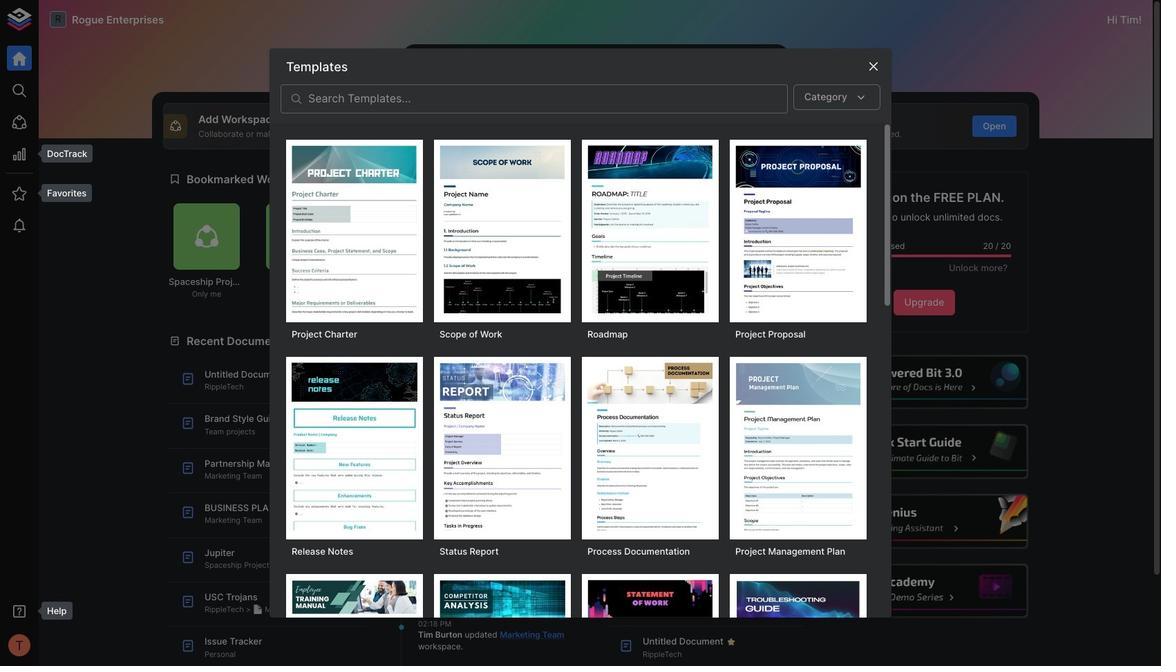 Task type: locate. For each thing, give the bounding box(es) containing it.
4 help image from the top
[[821, 564, 1029, 619]]

0 vertical spatial tooltip
[[32, 145, 93, 163]]

dialog
[[270, 49, 892, 666]]

troubleshooting guide image
[[736, 580, 862, 666]]

release notes image
[[292, 363, 418, 530]]

scope of work image
[[440, 145, 566, 313]]

2 vertical spatial tooltip
[[32, 602, 72, 620]]

project charter image
[[292, 145, 418, 313]]

1 help image from the top
[[821, 355, 1029, 410]]

competitor research report image
[[440, 580, 566, 666]]

2 tooltip from the top
[[32, 184, 92, 202]]

1 vertical spatial tooltip
[[32, 184, 92, 202]]

statement of work image
[[588, 580, 714, 666]]

tooltip
[[32, 145, 93, 163], [32, 184, 92, 202], [32, 602, 72, 620]]

help image
[[821, 355, 1029, 410], [821, 424, 1029, 479], [821, 494, 1029, 549], [821, 564, 1029, 619]]



Task type: describe. For each thing, give the bounding box(es) containing it.
3 help image from the top
[[821, 494, 1029, 549]]

project proposal image
[[736, 145, 862, 313]]

employee training manual image
[[292, 580, 418, 666]]

2 help image from the top
[[821, 424, 1029, 479]]

status report image
[[440, 363, 566, 530]]

process documentation image
[[588, 363, 714, 530]]

1 tooltip from the top
[[32, 145, 93, 163]]

roadmap image
[[588, 145, 714, 313]]

Search Templates... text field
[[308, 85, 788, 114]]

project management plan image
[[736, 363, 862, 530]]

3 tooltip from the top
[[32, 602, 72, 620]]



Task type: vqa. For each thing, say whether or not it's contained in the screenshot.
Marketing to the right
no



